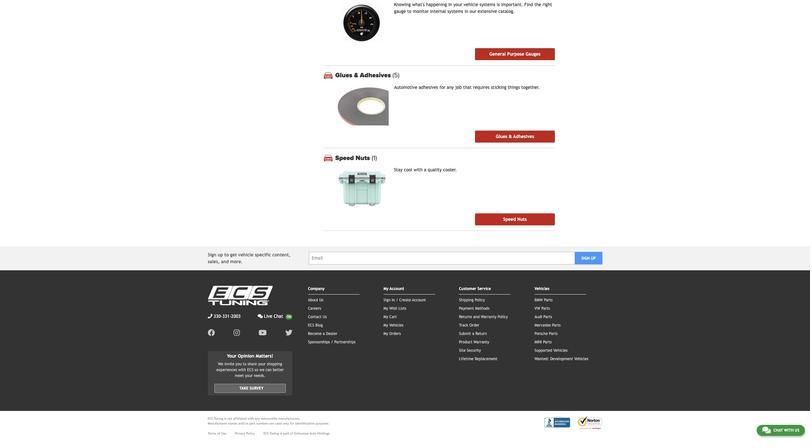 Task type: locate. For each thing, give the bounding box(es) containing it.
find
[[525, 2, 534, 7]]

take
[[240, 387, 249, 391]]

0 horizontal spatial of
[[217, 432, 220, 436]]

happening
[[426, 2, 447, 7]]

0 vertical spatial any
[[447, 85, 454, 90]]

speed
[[336, 154, 354, 162], [504, 217, 516, 222]]

0 vertical spatial chat
[[274, 314, 283, 319]]

speed nuts for bottom speed nuts link
[[504, 217, 527, 222]]

site security
[[459, 348, 481, 353]]

parts up porsche parts link
[[553, 323, 561, 328]]

1 horizontal spatial to
[[243, 362, 247, 367]]

1 horizontal spatial speed
[[504, 217, 516, 222]]

phone image
[[208, 314, 213, 319]]

terms of use
[[208, 432, 227, 436]]

company
[[308, 287, 325, 291]]

not
[[228, 417, 232, 421]]

porsche parts link
[[535, 332, 558, 336]]

parts for mercedes parts
[[553, 323, 561, 328]]

your right happening
[[454, 2, 463, 7]]

5 my from the top
[[384, 332, 389, 336]]

0 horizontal spatial nuts
[[356, 154, 370, 162]]

sign up button
[[575, 252, 603, 265]]

ecs down numbers
[[264, 432, 269, 436]]

sign inside "button"
[[582, 256, 590, 261]]

in left the our
[[465, 9, 469, 14]]

0 vertical spatial account
[[390, 287, 405, 291]]

us right comments icon
[[796, 429, 800, 433]]

chat right live
[[274, 314, 283, 319]]

up for sign up to get vehicle specific content, sales, and more.
[[218, 252, 223, 258]]

up inside sign up "button"
[[591, 256, 596, 261]]

enthusiast auto holdings link
[[294, 432, 330, 436]]

and inside sign up to get vehicle specific content, sales, and more.
[[221, 259, 229, 264]]

0 vertical spatial speed
[[336, 154, 354, 162]]

1 horizontal spatial glues
[[496, 134, 508, 139]]

policy for privacy policy
[[247, 432, 255, 436]]

1 horizontal spatial sign
[[384, 298, 391, 303]]

that
[[464, 85, 472, 90]]

a for customer service
[[473, 332, 475, 336]]

is down used
[[280, 432, 282, 436]]

submit a return link
[[459, 332, 487, 336]]

my down my cart link
[[384, 323, 389, 328]]

1 vertical spatial tuning
[[270, 432, 279, 436]]

part down only
[[283, 432, 289, 436]]

lifetime replacement link
[[459, 357, 498, 361]]

is up catalog.
[[497, 2, 500, 7]]

your right meet
[[245, 374, 253, 378]]

2 my from the top
[[384, 306, 389, 311]]

1 vertical spatial speed nuts
[[504, 217, 527, 222]]

bmw
[[535, 298, 543, 303]]

ecs inside ecs tuning is not affiliated with any automobile manufacturers. manufacturer names and/or part numbers are used only for identification purposes.
[[208, 417, 213, 421]]

my left cart
[[384, 315, 389, 319]]

any up numbers
[[255, 417, 260, 421]]

0 horizontal spatial chat
[[274, 314, 283, 319]]

gauges
[[526, 51, 541, 57]]

my wish lists link
[[384, 306, 407, 311]]

audi
[[535, 315, 543, 319]]

0 horizontal spatial tuning
[[214, 417, 223, 421]]

to right you
[[243, 362, 247, 367]]

and up order
[[474, 315, 480, 319]]

names
[[228, 422, 238, 426]]

with up and/or
[[248, 417, 254, 421]]

1 horizontal spatial &
[[509, 134, 512, 139]]

vehicles up wanted: development vehicles
[[554, 348, 568, 353]]

content,
[[273, 252, 291, 258]]

Email email field
[[309, 252, 575, 265]]

speed inside speed nuts link
[[504, 217, 516, 222]]

my account
[[384, 287, 405, 291]]

what's
[[413, 2, 425, 7]]

to right gauge at the top of the page
[[408, 9, 412, 14]]

my for my vehicles
[[384, 323, 389, 328]]

1 horizontal spatial chat
[[774, 429, 784, 433]]

1 of from the left
[[217, 432, 220, 436]]

ecs left blog at the left of page
[[308, 323, 315, 328]]

account up in
[[390, 287, 405, 291]]

speed for speed nuts link to the top
[[336, 154, 354, 162]]

systems right internal on the top right of the page
[[448, 9, 464, 14]]

0 vertical spatial adhesives
[[360, 72, 391, 79]]

used
[[276, 422, 282, 426]]

0 vertical spatial for
[[440, 85, 446, 90]]

1 vertical spatial in
[[465, 9, 469, 14]]

comments image
[[258, 314, 263, 319]]

0 vertical spatial vehicle
[[464, 2, 479, 7]]

2 vertical spatial us
[[796, 429, 800, 433]]

twitter logo image
[[286, 329, 293, 336]]

0 vertical spatial and
[[221, 259, 229, 264]]

1 horizontal spatial speed nuts
[[504, 217, 527, 222]]

1 vertical spatial chat
[[774, 429, 784, 433]]

0 horizontal spatial your
[[245, 374, 253, 378]]

us right about
[[320, 298, 324, 303]]

of left use on the left bottom
[[217, 432, 220, 436]]

0 horizontal spatial /
[[331, 340, 333, 345]]

& for topmost glues & adhesives link
[[354, 72, 359, 79]]

a
[[424, 167, 427, 173], [323, 332, 325, 336], [473, 332, 475, 336]]

1 horizontal spatial of
[[290, 432, 293, 436]]

1 my from the top
[[384, 287, 389, 291]]

0 vertical spatial speed nuts link
[[336, 154, 555, 162]]

payment methods link
[[459, 306, 490, 311]]

1 horizontal spatial is
[[280, 432, 282, 436]]

automotive adhesives for any job that requires sticking things together.
[[394, 85, 540, 90]]

a left return in the right bottom of the page
[[473, 332, 475, 336]]

0 horizontal spatial up
[[218, 252, 223, 258]]

1 vertical spatial vehicle
[[238, 252, 254, 258]]

opinion
[[238, 354, 255, 359]]

supported vehicles link
[[535, 348, 568, 353]]

1 horizontal spatial nuts
[[518, 217, 527, 222]]

2 of from the left
[[290, 432, 293, 436]]

1 horizontal spatial vehicle
[[464, 2, 479, 7]]

my left the orders
[[384, 332, 389, 336]]

ecs tuning is not affiliated with any automobile manufacturers. manufacturer names and/or part numbers are used only for identification purposes.
[[208, 417, 330, 426]]

for down manufacturers.
[[290, 422, 294, 426]]

up for sign up
[[591, 256, 596, 261]]

1 vertical spatial to
[[225, 252, 229, 258]]

policy for shipping policy
[[475, 298, 485, 303]]

parts down the mercedes parts
[[550, 332, 558, 336]]

to inside knowing what's happening in your vehicle systems is important. find the right gauge to monitor internal systems in our extensive catalog.
[[408, 9, 412, 14]]

ecs left the so on the left
[[247, 368, 254, 373]]

0 horizontal spatial a
[[323, 332, 325, 336]]

0 vertical spatial systems
[[480, 2, 496, 7]]

1 horizontal spatial for
[[440, 85, 446, 90]]

tuning for part
[[270, 432, 279, 436]]

glues & adhesives link
[[336, 72, 555, 79], [476, 131, 555, 143]]

0 horizontal spatial speed
[[336, 154, 354, 162]]

to inside we invite you to share your shopping experiences with ecs so we can better meet your needs.
[[243, 362, 247, 367]]

1 horizontal spatial tuning
[[270, 432, 279, 436]]

2 vertical spatial policy
[[247, 432, 255, 436]]

shipping policy
[[459, 298, 485, 303]]

automotive
[[394, 85, 418, 90]]

0 vertical spatial tuning
[[214, 417, 223, 421]]

comments image
[[763, 427, 772, 434]]

a left dealer
[[323, 332, 325, 336]]

us right the contact
[[323, 315, 327, 319]]

manufacturers.
[[279, 417, 301, 421]]

0 vertical spatial warranty
[[481, 315, 497, 319]]

requires
[[473, 85, 490, 90]]

3 my from the top
[[384, 315, 389, 319]]

chat inside "chat with us" link
[[774, 429, 784, 433]]

mini parts link
[[535, 340, 552, 345]]

1 vertical spatial policy
[[498, 315, 508, 319]]

purposes.
[[316, 422, 330, 426]]

0 vertical spatial /
[[396, 298, 399, 303]]

service
[[478, 287, 491, 291]]

ecs for ecs tuning is part of enthusiast auto holdings
[[264, 432, 269, 436]]

/ down dealer
[[331, 340, 333, 345]]

2 horizontal spatial your
[[454, 2, 463, 7]]

shipping policy link
[[459, 298, 485, 303]]

facebook logo image
[[208, 329, 215, 336]]

with up meet
[[239, 368, 246, 373]]

/
[[396, 298, 399, 303], [331, 340, 333, 345]]

and/or
[[239, 422, 248, 426]]

0 horizontal spatial speed nuts
[[336, 154, 372, 162]]

glues & adhesives
[[336, 72, 393, 79], [496, 134, 535, 139]]

0 vertical spatial speed nuts
[[336, 154, 372, 162]]

0 horizontal spatial to
[[225, 252, 229, 258]]

stay cool with a quality cooler.
[[394, 167, 457, 173]]

create
[[400, 298, 411, 303]]

in right happening
[[449, 2, 453, 7]]

nuts for speed nuts link to the top
[[356, 154, 370, 162]]

0 vertical spatial your
[[454, 2, 463, 7]]

parts for vw parts
[[542, 306, 550, 311]]

track
[[459, 323, 469, 328]]

up
[[218, 252, 223, 258], [591, 256, 596, 261]]

0 horizontal spatial sign
[[208, 252, 217, 258]]

with right comments icon
[[785, 429, 794, 433]]

0 horizontal spatial and
[[221, 259, 229, 264]]

become
[[308, 332, 322, 336]]

sign inside sign up to get vehicle specific content, sales, and more.
[[208, 252, 217, 258]]

of
[[217, 432, 220, 436], [290, 432, 293, 436]]

1 vertical spatial account
[[412, 298, 426, 303]]

1 vertical spatial glues
[[496, 134, 508, 139]]

systems
[[480, 2, 496, 7], [448, 9, 464, 14]]

vehicle up more.
[[238, 252, 254, 258]]

2 horizontal spatial to
[[408, 9, 412, 14]]

instagram logo image
[[234, 329, 240, 336]]

account right create
[[412, 298, 426, 303]]

lists
[[399, 306, 407, 311]]

up inside sign up to get vehicle specific content, sales, and more.
[[218, 252, 223, 258]]

1 vertical spatial your
[[258, 362, 266, 367]]

1 vertical spatial glues & adhesives
[[496, 134, 535, 139]]

1 vertical spatial systems
[[448, 9, 464, 14]]

is for ecs tuning is part of enthusiast auto holdings
[[280, 432, 282, 436]]

extensive
[[478, 9, 498, 14]]

partnerships
[[335, 340, 356, 345]]

systems up extensive
[[480, 2, 496, 7]]

general purpose gauges thumbnail image image
[[336, 3, 389, 43]]

chat right comments icon
[[774, 429, 784, 433]]

product
[[459, 340, 473, 345]]

1 vertical spatial any
[[255, 417, 260, 421]]

1 vertical spatial part
[[283, 432, 289, 436]]

vehicles up bmw parts link
[[535, 287, 550, 291]]

1 horizontal spatial your
[[258, 362, 266, 367]]

order
[[470, 323, 480, 328]]

parts right bmw
[[545, 298, 553, 303]]

warranty down methods at right
[[481, 315, 497, 319]]

tuning
[[214, 417, 223, 421], [270, 432, 279, 436]]

0 horizontal spatial in
[[449, 2, 453, 7]]

and right the sales,
[[221, 259, 229, 264]]

1 vertical spatial /
[[331, 340, 333, 345]]

0 vertical spatial in
[[449, 2, 453, 7]]

vehicles right development at the right bottom of the page
[[575, 357, 589, 361]]

shipping
[[459, 298, 474, 303]]

nuts
[[356, 154, 370, 162], [518, 217, 527, 222]]

my up my wish lists link at bottom
[[384, 287, 389, 291]]

0 horizontal spatial &
[[354, 72, 359, 79]]

2 horizontal spatial is
[[497, 2, 500, 7]]

1 horizontal spatial in
[[465, 9, 469, 14]]

0 vertical spatial to
[[408, 9, 412, 14]]

a left quality
[[424, 167, 427, 173]]

of left enthusiast
[[290, 432, 293, 436]]

0 horizontal spatial glues & adhesives
[[336, 72, 393, 79]]

0 vertical spatial policy
[[475, 298, 485, 303]]

is left not
[[224, 417, 227, 421]]

parts for bmw parts
[[545, 298, 553, 303]]

product warranty link
[[459, 340, 490, 345]]

about
[[308, 298, 319, 303]]

4 my from the top
[[384, 323, 389, 328]]

my left wish
[[384, 306, 389, 311]]

tuning inside ecs tuning is not affiliated with any automobile manufacturers. manufacturer names and/or part numbers are used only for identification purposes.
[[214, 417, 223, 421]]

is inside ecs tuning is not affiliated with any automobile manufacturers. manufacturer names and/or part numbers are used only for identification purposes.
[[224, 417, 227, 421]]

get
[[230, 252, 237, 258]]

vw parts
[[535, 306, 550, 311]]

policy
[[475, 298, 485, 303], [498, 315, 508, 319], [247, 432, 255, 436]]

2 horizontal spatial a
[[473, 332, 475, 336]]

1 horizontal spatial account
[[412, 298, 426, 303]]

sign up to get vehicle specific content, sales, and more.
[[208, 252, 291, 264]]

your inside knowing what's happening in your vehicle systems is important. find the right gauge to monitor internal systems in our extensive catalog.
[[454, 2, 463, 7]]

with inside we invite you to share your shopping experiences with ecs so we can better meet your needs.
[[239, 368, 246, 373]]

tuning up manufacturer
[[214, 417, 223, 421]]

general purpose gauges link
[[476, 48, 555, 60]]

monitor
[[413, 9, 429, 14]]

for inside ecs tuning is not affiliated with any automobile manufacturers. manufacturer names and/or part numbers are used only for identification purposes.
[[290, 422, 294, 426]]

youtube logo image
[[259, 329, 267, 336]]

tuning down are
[[270, 432, 279, 436]]

1 horizontal spatial any
[[447, 85, 454, 90]]

vw
[[535, 306, 541, 311]]

speed nuts
[[336, 154, 372, 162], [504, 217, 527, 222]]

parts right vw at the bottom of page
[[542, 306, 550, 311]]

0 horizontal spatial vehicle
[[238, 252, 254, 258]]

submit a return
[[459, 332, 487, 336]]

vehicle
[[464, 2, 479, 7], [238, 252, 254, 258]]

us for contact us
[[323, 315, 327, 319]]

your up we on the bottom left
[[258, 362, 266, 367]]

1 horizontal spatial up
[[591, 256, 596, 261]]

1 horizontal spatial glues & adhesives
[[496, 134, 535, 139]]

/ right in
[[396, 298, 399, 303]]

to left get
[[225, 252, 229, 258]]

porsche parts
[[535, 332, 558, 336]]

become a dealer
[[308, 332, 338, 336]]

2 vertical spatial to
[[243, 362, 247, 367]]

ecs
[[308, 323, 315, 328], [247, 368, 254, 373], [208, 417, 213, 421], [264, 432, 269, 436]]

1 vertical spatial adhesives
[[514, 134, 535, 139]]

any left job
[[447, 85, 454, 90]]

0 vertical spatial is
[[497, 2, 500, 7]]

for right adhesives
[[440, 85, 446, 90]]

0 vertical spatial nuts
[[356, 154, 370, 162]]

0 vertical spatial us
[[320, 298, 324, 303]]

warranty down return in the right bottom of the page
[[474, 340, 490, 345]]

ecs up manufacturer
[[208, 417, 213, 421]]

1 vertical spatial us
[[323, 315, 327, 319]]

0 horizontal spatial policy
[[247, 432, 255, 436]]

quality
[[428, 167, 442, 173]]

chat
[[274, 314, 283, 319], [774, 429, 784, 433]]

part right and/or
[[249, 422, 256, 426]]

sponsorships / partnerships link
[[308, 340, 356, 345]]

vehicle up the our
[[464, 2, 479, 7]]

audi parts
[[535, 315, 553, 319]]

site security link
[[459, 348, 481, 353]]

0 vertical spatial &
[[354, 72, 359, 79]]

stay
[[394, 167, 403, 173]]

parts down porsche parts
[[544, 340, 552, 345]]

my cart
[[384, 315, 397, 319]]

2 horizontal spatial sign
[[582, 256, 590, 261]]

any inside ecs tuning is not affiliated with any automobile manufacturers. manufacturer names and/or part numbers are used only for identification purposes.
[[255, 417, 260, 421]]

wanted: development vehicles link
[[535, 357, 589, 361]]

0 vertical spatial part
[[249, 422, 256, 426]]

parts up the mercedes parts
[[544, 315, 553, 319]]

blog
[[316, 323, 323, 328]]

1 vertical spatial is
[[224, 417, 227, 421]]

1 vertical spatial nuts
[[518, 217, 527, 222]]



Task type: describe. For each thing, give the bounding box(es) containing it.
my for my orders
[[384, 332, 389, 336]]

use
[[221, 432, 227, 436]]

customer
[[459, 287, 477, 291]]

0 vertical spatial glues & adhesives link
[[336, 72, 555, 79]]

contact us link
[[308, 315, 327, 319]]

our
[[470, 9, 477, 14]]

330-
[[214, 314, 223, 319]]

my vehicles link
[[384, 323, 404, 328]]

ecs blog link
[[308, 323, 323, 328]]

affiliated
[[233, 417, 247, 421]]

330-331-2003 link
[[208, 313, 241, 320]]

to inside sign up to get vehicle specific content, sales, and more.
[[225, 252, 229, 258]]

lifetime replacement
[[459, 357, 498, 361]]

0 vertical spatial glues
[[336, 72, 353, 79]]

about us link
[[308, 298, 324, 303]]

invite
[[225, 362, 235, 367]]

security
[[467, 348, 481, 353]]

my for my cart
[[384, 315, 389, 319]]

1 vertical spatial speed nuts link
[[476, 213, 555, 225]]

my cart link
[[384, 315, 397, 319]]

your opinion matters!
[[227, 354, 273, 359]]

returns
[[459, 315, 473, 319]]

the
[[535, 2, 542, 7]]

supported
[[535, 348, 553, 353]]

with right cool
[[414, 167, 423, 173]]

live chat link
[[258, 313, 293, 320]]

1 vertical spatial glues & adhesives link
[[476, 131, 555, 143]]

track order link
[[459, 323, 480, 328]]

track order
[[459, 323, 480, 328]]

you
[[236, 362, 242, 367]]

replacement
[[475, 357, 498, 361]]

privacy
[[235, 432, 246, 436]]

parts for audi parts
[[544, 315, 553, 319]]

mini parts
[[535, 340, 552, 345]]

payment methods
[[459, 306, 490, 311]]

sign for sign in / create account
[[384, 298, 391, 303]]

1 horizontal spatial part
[[283, 432, 289, 436]]

331-
[[223, 314, 231, 319]]

my orders
[[384, 332, 401, 336]]

speed nuts thumbnail image image
[[336, 168, 389, 208]]

is inside knowing what's happening in your vehicle systems is important. find the right gauge to monitor internal systems in our extensive catalog.
[[497, 2, 500, 7]]

we
[[218, 362, 224, 367]]

ecs tuning image
[[208, 286, 273, 305]]

can
[[266, 368, 272, 373]]

wish
[[390, 306, 398, 311]]

1 vertical spatial warranty
[[474, 340, 490, 345]]

customer service
[[459, 287, 491, 291]]

holdings
[[318, 432, 330, 436]]

about us
[[308, 298, 324, 303]]

0 horizontal spatial adhesives
[[360, 72, 391, 79]]

tuning for not
[[214, 417, 223, 421]]

vw parts link
[[535, 306, 550, 311]]

gauge
[[394, 9, 406, 14]]

my wish lists
[[384, 306, 407, 311]]

submit
[[459, 332, 472, 336]]

1 horizontal spatial and
[[474, 315, 480, 319]]

payment
[[459, 306, 474, 311]]

are
[[270, 422, 275, 426]]

careers
[[308, 306, 321, 311]]

speed for bottom speed nuts link
[[504, 217, 516, 222]]

shopping
[[267, 362, 282, 367]]

returns and warranty policy
[[459, 315, 508, 319]]

porsche
[[535, 332, 548, 336]]

chat inside live chat link
[[274, 314, 283, 319]]

sign in / create account
[[384, 298, 426, 303]]

live chat
[[264, 314, 283, 319]]

methods
[[476, 306, 490, 311]]

terms
[[208, 432, 216, 436]]

speed nuts for speed nuts link to the top
[[336, 154, 372, 162]]

ecs inside we invite you to share your shopping experiences with ecs so we can better meet your needs.
[[247, 368, 254, 373]]

bmw parts
[[535, 298, 553, 303]]

we
[[260, 368, 265, 373]]

vehicle inside sign up to get vehicle specific content, sales, and more.
[[238, 252, 254, 258]]

1 horizontal spatial adhesives
[[514, 134, 535, 139]]

privacy policy
[[235, 432, 255, 436]]

sponsorships
[[308, 340, 330, 345]]

adhesives
[[419, 85, 439, 90]]

1 horizontal spatial a
[[424, 167, 427, 173]]

with inside ecs tuning is not affiliated with any automobile manufacturers. manufacturer names and/or part numbers are used only for identification purposes.
[[248, 417, 254, 421]]

manufacturer
[[208, 422, 227, 426]]

nuts for bottom speed nuts link
[[518, 217, 527, 222]]

sticking
[[491, 85, 507, 90]]

a for company
[[323, 332, 325, 336]]

knowing
[[394, 2, 411, 7]]

vehicles up the orders
[[390, 323, 404, 328]]

1 horizontal spatial /
[[396, 298, 399, 303]]

ecs for ecs tuning is not affiliated with any automobile manufacturers. manufacturer names and/or part numbers are used only for identification purposes.
[[208, 417, 213, 421]]

internal
[[431, 9, 447, 14]]

sign for sign up to get vehicle specific content, sales, and more.
[[208, 252, 217, 258]]

careers link
[[308, 306, 321, 311]]

0 horizontal spatial systems
[[448, 9, 464, 14]]

my for my account
[[384, 287, 389, 291]]

is for ecs tuning is not affiliated with any automobile manufacturers. manufacturer names and/or part numbers are used only for identification purposes.
[[224, 417, 227, 421]]

terms of use link
[[208, 432, 227, 436]]

automobile
[[261, 417, 278, 421]]

survey
[[250, 387, 264, 391]]

sign up
[[582, 256, 596, 261]]

in
[[392, 298, 395, 303]]

general purpose gauges
[[490, 51, 541, 57]]

part inside ecs tuning is not affiliated with any automobile manufacturers. manufacturer names and/or part numbers are used only for identification purposes.
[[249, 422, 256, 426]]

mercedes parts link
[[535, 323, 561, 328]]

sign for sign up
[[582, 256, 590, 261]]

2 vertical spatial your
[[245, 374, 253, 378]]

auto
[[310, 432, 317, 436]]

general
[[490, 51, 506, 57]]

us for about us
[[320, 298, 324, 303]]

& for bottom glues & adhesives link
[[509, 134, 512, 139]]

cooler.
[[444, 167, 457, 173]]

glues & adhesives thumbnail image image
[[336, 85, 389, 126]]

my for my wish lists
[[384, 306, 389, 311]]

sign in / create account link
[[384, 298, 426, 303]]

parts for mini parts
[[544, 340, 552, 345]]

ecs for ecs blog
[[308, 323, 315, 328]]

enthusiast
[[294, 432, 309, 436]]

vehicle inside knowing what's happening in your vehicle systems is important. find the right gauge to monitor internal systems in our extensive catalog.
[[464, 2, 479, 7]]

important.
[[502, 2, 524, 7]]

ecs tuning is part of enthusiast auto holdings
[[264, 432, 330, 436]]

parts for porsche parts
[[550, 332, 558, 336]]

0 vertical spatial glues & adhesives
[[336, 72, 393, 79]]

so
[[255, 368, 259, 373]]

specific
[[255, 252, 271, 258]]

numbers
[[256, 422, 269, 426]]

mini
[[535, 340, 542, 345]]

mercedes
[[535, 323, 551, 328]]

2 horizontal spatial policy
[[498, 315, 508, 319]]

wanted: development vehicles
[[535, 357, 589, 361]]

knowing what's happening in your vehicle systems is important. find the right gauge to monitor internal systems in our extensive catalog.
[[394, 2, 553, 14]]

dealer
[[326, 332, 338, 336]]

1 horizontal spatial systems
[[480, 2, 496, 7]]



Task type: vqa. For each thing, say whether or not it's contained in the screenshot.
JOM
no



